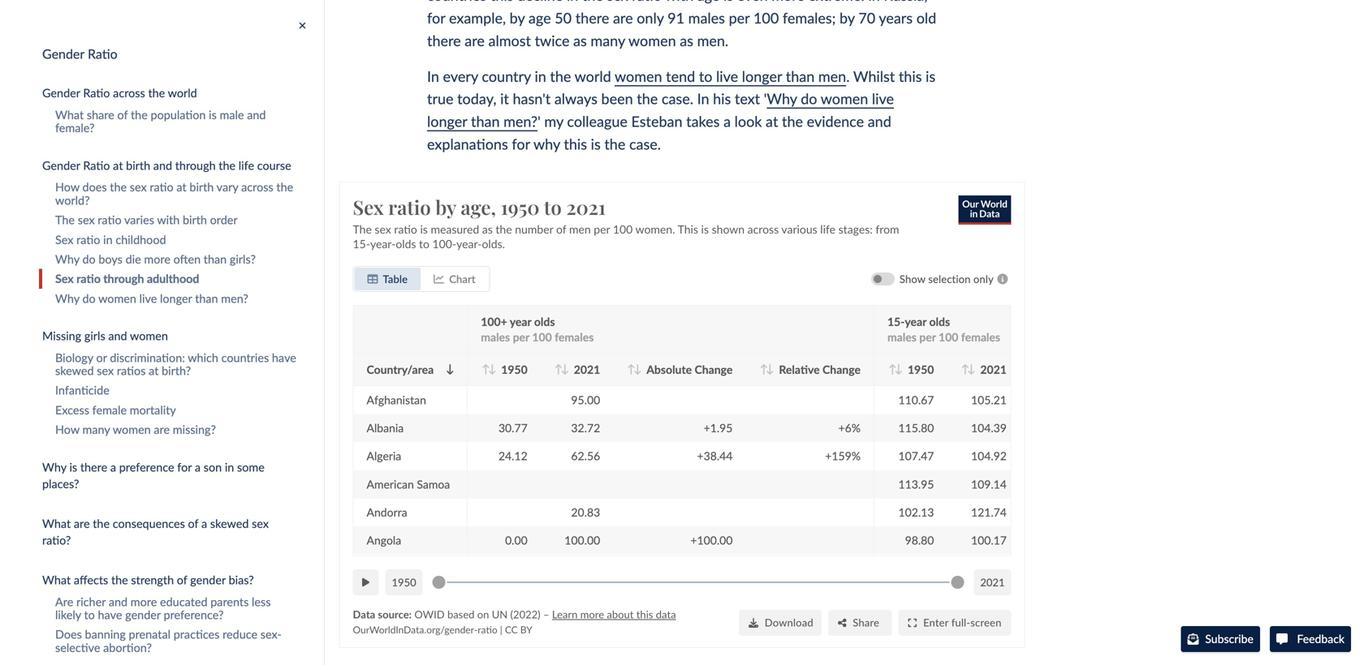 Task type: locate. For each thing, give the bounding box(es) containing it.
skewed inside missing girls and women biology or discrimination: which countries have skewed sex ratios at birth? infanticide excess female mortality how many women are missing?
[[55, 364, 94, 378]]

females inside 15-year olds males per 100 females
[[961, 330, 1001, 344]]

samoa
[[417, 478, 450, 491]]

of up educated
[[177, 574, 187, 588]]

3 gender from the top
[[42, 159, 80, 173]]

male
[[220, 108, 244, 122]]

1 horizontal spatial have
[[272, 351, 296, 365]]

arrow down long image
[[488, 364, 496, 375], [561, 364, 569, 375], [766, 364, 774, 375], [895, 364, 903, 375]]

0 horizontal spatial in
[[103, 233, 113, 247]]

and right richer
[[109, 596, 128, 609]]

0 vertical spatial 15-
[[353, 237, 370, 251]]

the up table icon
[[353, 222, 372, 236]]

2 vertical spatial gender
[[42, 159, 80, 173]]

how inside gender ratio at birth and through the life course how does the sex ratio at birth vary across the world? the sex ratio varies with birth order sex ratio in childhood why do boys die more often than girls? sex ratio through adulthood why do women live longer than men?
[[55, 181, 79, 194]]

through up how does the sex ratio at birth vary across the world? link
[[175, 159, 216, 173]]

gender inside gender ratio across the world what share of the population is male and female?
[[42, 86, 80, 100]]

download
[[765, 617, 814, 630]]

1 vertical spatial world
[[168, 86, 197, 100]]

per inside 100+ year olds males per 100 females
[[513, 330, 529, 344]]

0 vertical spatial across
[[113, 86, 145, 100]]

are richer and more educated parents less likely to have gender preference? link
[[39, 593, 324, 626]]

2021 inside sex ratio by age, 1950 to 2021 the sex ratio is measured as the number of men per 100 women. this is shown across various life stages: from 15-year-olds to 100-year-olds.
[[566, 194, 606, 220]]

than left girls?
[[204, 253, 227, 266]]

in inside gender ratio at birth and through the life course how does the sex ratio at birth vary across the world? the sex ratio varies with birth order sex ratio in childhood why do boys die more often than girls? sex ratio through adulthood why do women live longer than men?
[[103, 233, 113, 247]]

0 horizontal spatial in
[[427, 67, 439, 85]]

1 horizontal spatial 15-
[[888, 315, 905, 329]]

0 horizontal spatial life
[[239, 159, 254, 173]]

2 horizontal spatial this
[[899, 67, 922, 85]]

longer down adulthood
[[160, 292, 192, 306]]

olds inside 15-year olds males per 100 females
[[929, 315, 950, 329]]

105.21
[[971, 393, 1007, 407]]

share
[[853, 617, 880, 630]]

across down course
[[241, 181, 273, 194]]

for inside ' my colleague esteban takes a look at the evidence and explanations for why this is the case.
[[512, 135, 530, 153]]

arrow down long image left absolute
[[634, 364, 642, 375]]

15- inside 15-year olds males per 100 females
[[888, 315, 905, 329]]

2 horizontal spatial olds
[[929, 315, 950, 329]]

0 horizontal spatial 15-
[[353, 237, 370, 251]]

of right consequences
[[188, 517, 198, 531]]

by
[[520, 624, 532, 636]]

2 change from the left
[[823, 363, 861, 377]]

is inside gender ratio across the world what share of the population is male and female?
[[209, 108, 217, 122]]

per for 100+ year olds males per 100 females
[[513, 330, 529, 344]]

arrow down long image down 100+
[[488, 364, 496, 375]]

0 horizontal spatial men?
[[221, 292, 248, 306]]

sex down some
[[252, 517, 269, 531]]

0 vertical spatial men
[[818, 67, 846, 85]]

1 vertical spatial live
[[872, 90, 894, 108]]

1 arrow up long image from the left
[[555, 364, 563, 375]]

0 vertical spatial longer
[[742, 67, 782, 85]]

0 vertical spatial men?
[[504, 113, 538, 130]]

1 year from the left
[[510, 315, 531, 329]]

1 vertical spatial across
[[241, 181, 273, 194]]

gender ratio across the world what share of the population is male and female?
[[42, 86, 266, 135]]

number
[[515, 222, 553, 236]]

per inside 15-year olds males per 100 females
[[919, 330, 936, 344]]

males down show
[[888, 330, 917, 344]]

affects
[[74, 574, 108, 588]]

2 arrow down long image from the left
[[634, 364, 642, 375]]

3 arrow down long image from the left
[[968, 364, 976, 375]]

year- up table link
[[370, 237, 396, 251]]

arrow up long image
[[482, 364, 490, 375], [628, 364, 635, 375]]

0 horizontal spatial year-
[[370, 237, 396, 251]]

year inside 100+ year olds males per 100 females
[[510, 315, 531, 329]]

does banning prenatal practices reduce sex- selective abortion? link
[[39, 626, 324, 658]]

gender for gender ratio
[[42, 46, 84, 62]]

2 vertical spatial ratio
[[83, 159, 110, 173]]

females inside 100+ year olds males per 100 females
[[555, 330, 594, 344]]

1 vertical spatial case.
[[629, 135, 661, 153]]

0 horizontal spatial arrow up long image
[[482, 364, 490, 375]]

men right number
[[569, 222, 591, 236]]

1 vertical spatial '
[[538, 113, 541, 130]]

women
[[615, 67, 662, 85], [821, 90, 868, 108], [98, 292, 136, 306], [130, 329, 168, 343], [113, 423, 151, 437]]

year-
[[370, 237, 396, 251], [456, 237, 482, 251]]

the left consequences
[[93, 517, 110, 531]]

year down show
[[905, 315, 927, 329]]

sex down world? on the top left of page
[[55, 233, 73, 247]]

gender ratio
[[42, 46, 118, 62]]

and right girls
[[108, 329, 127, 343]]

longer inside why do women live longer than men?
[[427, 113, 467, 130]]

100 for 100+ year olds males per 100 females
[[532, 330, 552, 344]]

1 horizontal spatial gender
[[190, 574, 226, 588]]

do
[[801, 90, 817, 108], [82, 253, 96, 266], [82, 292, 96, 306]]

0 horizontal spatial for
[[177, 461, 192, 475]]

113.95
[[899, 478, 934, 491]]

0 horizontal spatial change
[[695, 363, 733, 377]]

gender up prenatal
[[125, 609, 161, 623]]

arrow down long image up 105.21
[[968, 364, 976, 375]]

males for 100+
[[481, 330, 510, 344]]

what up are
[[42, 574, 71, 588]]

what share of the population is male and female? link
[[39, 105, 324, 138]]

0 vertical spatial do
[[801, 90, 817, 108]]

1 vertical spatial birth
[[190, 181, 214, 194]]

is down colleague
[[591, 135, 601, 153]]

1 horizontal spatial through
[[175, 159, 216, 173]]

2 year from the left
[[905, 315, 927, 329]]

arrow down long image right "country/area"
[[446, 364, 454, 375]]

the up vary
[[219, 159, 236, 173]]

0 vertical spatial skewed
[[55, 364, 94, 378]]

ourworldindata.org/gender-ratio | cc by
[[353, 624, 532, 636]]

life left stages:
[[820, 222, 836, 236]]

mortality
[[130, 404, 176, 417]]

females for 15-year olds males per 100 females
[[961, 330, 1001, 344]]

at right ratios
[[149, 364, 159, 378]]

males inside 100+ year olds males per 100 females
[[481, 330, 510, 344]]

males
[[481, 330, 510, 344], [888, 330, 917, 344]]

close table of contents image
[[299, 21, 306, 31]]

learn more about this data link
[[552, 608, 676, 621]]

does
[[82, 181, 107, 194]]

per
[[594, 222, 610, 236], [513, 330, 529, 344], [919, 330, 936, 344]]

why is there a preference for a son in some places?
[[42, 461, 265, 491]]

0 horizontal spatial world
[[168, 86, 197, 100]]

1 vertical spatial men
[[569, 222, 591, 236]]

0 horizontal spatial females
[[555, 330, 594, 344]]

more right die
[[144, 253, 170, 266]]

longer inside gender ratio at birth and through the life course how does the sex ratio at birth vary across the world? the sex ratio varies with birth order sex ratio in childhood why do boys die more often than girls? sex ratio through adulthood why do women live longer than men?
[[160, 292, 192, 306]]

why inside why is there a preference for a son in some places?
[[42, 461, 66, 475]]

0 vertical spatial ratio
[[88, 46, 118, 62]]

olds for 100+ year olds
[[534, 315, 555, 329]]

parents
[[211, 596, 249, 609]]

100.17
[[971, 534, 1007, 548]]

what inside what are the consequences of a skewed sex ratio?
[[42, 517, 71, 531]]

0 horizontal spatial year
[[510, 315, 531, 329]]

for left son
[[177, 461, 192, 475]]

and inside gender ratio across the world what share of the population is male and female?
[[247, 108, 266, 122]]

1 how from the top
[[55, 181, 79, 194]]

ratio for gender ratio
[[88, 46, 118, 62]]

infanticide link
[[39, 381, 324, 401]]

0 vertical spatial gender
[[42, 46, 84, 62]]

is right this
[[701, 222, 709, 236]]

arrow up long image for first arrow down long icon from right
[[889, 364, 897, 375]]

always
[[555, 90, 598, 108]]

0 horizontal spatial through
[[103, 272, 144, 286]]

the down world? on the top left of page
[[55, 213, 75, 227]]

0 vertical spatial live
[[716, 67, 738, 85]]

birth up how does the sex ratio at birth vary across the world? link
[[126, 159, 150, 173]]

gender inside gender ratio at birth and through the life course how does the sex ratio at birth vary across the world? the sex ratio varies with birth order sex ratio in childhood why do boys die more often than girls? sex ratio through adulthood why do women live longer than men?
[[42, 159, 80, 173]]

the inside sex ratio by age, 1950 to 2021 the sex ratio is measured as the number of men per 100 women. this is shown across various life stages: from 15-year-olds to 100-year-olds.
[[496, 222, 512, 236]]

arrow up long image for 2021's arrow down long image
[[961, 364, 969, 375]]

what up ratio?
[[42, 517, 71, 531]]

skewed
[[55, 364, 94, 378], [210, 517, 249, 531]]

per inside sex ratio by age, 1950 to 2021 the sex ratio is measured as the number of men per 100 women. this is shown across various life stages: from 15-year-olds to 100-year-olds.
[[594, 222, 610, 236]]

'
[[764, 90, 767, 108], [538, 113, 541, 130]]

1 vertical spatial 15-
[[888, 315, 905, 329]]

arrow up long image left absolute
[[628, 364, 635, 375]]

and inside ' my colleague esteban takes a look at the evidence and explanations for why this is the case.
[[868, 113, 892, 130]]

1 horizontal spatial change
[[823, 363, 861, 377]]

a right consequences
[[201, 517, 207, 531]]

table image
[[367, 274, 378, 285]]

albania
[[367, 421, 404, 435]]

2 gender from the top
[[42, 86, 80, 100]]

1 horizontal spatial in
[[225, 461, 234, 475]]

for inside why is there a preference for a son in some places?
[[177, 461, 192, 475]]

3 arrow down long image from the left
[[766, 364, 774, 375]]

3 arrow up long image from the left
[[889, 364, 897, 375]]

is inside . whilst this is true today, it hasn't always been the case. in his text '
[[926, 67, 936, 85]]

chart line image
[[434, 274, 444, 285]]

the
[[550, 67, 571, 85], [148, 86, 165, 100], [637, 90, 658, 108], [131, 108, 148, 122], [782, 113, 803, 130], [604, 135, 626, 153], [219, 159, 236, 173], [110, 181, 127, 194], [276, 181, 293, 194], [496, 222, 512, 236], [93, 517, 110, 531], [111, 574, 128, 588]]

0 horizontal spatial live
[[139, 292, 157, 306]]

1 horizontal spatial skewed
[[210, 517, 249, 531]]

a
[[724, 113, 731, 130], [110, 461, 116, 475], [195, 461, 201, 475], [201, 517, 207, 531]]

+38.44
[[697, 450, 733, 463]]

' right text
[[764, 90, 767, 108]]

the right the 'affects'
[[111, 574, 128, 588]]

and inside gender ratio at birth and through the life course how does the sex ratio at birth vary across the world? the sex ratio varies with birth order sex ratio in childhood why do boys die more often than girls? sex ratio through adulthood why do women live longer than men?
[[153, 159, 172, 173]]

sex
[[353, 194, 384, 220], [55, 233, 73, 247], [55, 272, 74, 286]]

olds inside 100+ year olds males per 100 females
[[534, 315, 555, 329]]

year right 100+
[[510, 315, 531, 329]]

100 inside 100+ year olds males per 100 females
[[532, 330, 552, 344]]

women down boys
[[98, 292, 136, 306]]

in up hasn't
[[535, 67, 546, 85]]

change for absolute change
[[695, 363, 733, 377]]

ratio left by
[[388, 194, 431, 220]]

change right relative
[[823, 363, 861, 377]]

0 horizontal spatial longer
[[160, 292, 192, 306]]

play image
[[362, 578, 369, 588]]

1 vertical spatial longer
[[427, 113, 467, 130]]

message image
[[1277, 634, 1288, 646]]

birth left vary
[[190, 181, 214, 194]]

why right text
[[767, 90, 797, 108]]

are inside missing girls and women biology or discrimination: which countries have skewed sex ratios at birth? infanticide excess female mortality how many women are missing?
[[154, 423, 170, 437]]

is inside why is there a preference for a son in some places?
[[69, 461, 77, 475]]

0 horizontal spatial 100
[[532, 330, 552, 344]]

olds
[[396, 237, 416, 251], [534, 315, 555, 329], [929, 315, 950, 329]]

are down places?
[[74, 517, 90, 531]]

2 year- from the left
[[456, 237, 482, 251]]

1 horizontal spatial the
[[353, 222, 372, 236]]

1 vertical spatial ratio
[[83, 86, 110, 100]]

a inside ' my colleague esteban takes a look at the evidence and explanations for why this is the case.
[[724, 113, 731, 130]]

sex inside sex ratio by age, 1950 to 2021 the sex ratio is measured as the number of men per 100 women. this is shown across various life stages: from 15-year-olds to 100-year-olds.
[[353, 194, 384, 220]]

do up girls
[[82, 292, 96, 306]]

4 arrow up long image from the left
[[961, 364, 969, 375]]

have
[[272, 351, 296, 365], [98, 609, 122, 623]]

across right shown
[[748, 222, 779, 236]]

2 arrow up long image from the left
[[628, 364, 635, 375]]

1 horizontal spatial life
[[820, 222, 836, 236]]

24.12
[[499, 450, 528, 463]]

0 vertical spatial how
[[55, 181, 79, 194]]

0 vertical spatial have
[[272, 351, 296, 365]]

olds right 100+
[[534, 315, 555, 329]]

1 change from the left
[[695, 363, 733, 377]]

prenatal
[[129, 628, 171, 642]]

1 vertical spatial life
[[820, 222, 836, 236]]

0 vertical spatial through
[[175, 159, 216, 173]]

men inside sex ratio by age, 1950 to 2021 the sex ratio is measured as the number of men per 100 women. this is shown across various life stages: from 15-year-olds to 100-year-olds.
[[569, 222, 591, 236]]

ratio inside gender ratio at birth and through the life course how does the sex ratio at birth vary across the world? the sex ratio varies with birth order sex ratio in childhood why do boys die more often than girls? sex ratio through adulthood why do women live longer than men?
[[83, 159, 110, 173]]

0 horizontal spatial have
[[98, 609, 122, 623]]

world up population
[[168, 86, 197, 100]]

the up the 'esteban' at the top
[[637, 90, 658, 108]]

1 horizontal spatial year-
[[456, 237, 482, 251]]

at
[[766, 113, 778, 130], [113, 159, 123, 173], [177, 181, 187, 194], [149, 364, 159, 378]]

how does the sex ratio at birth vary across the world? link
[[39, 178, 324, 210]]

what left share
[[55, 108, 84, 122]]

2 vertical spatial this
[[636, 608, 653, 621]]

1950 up number
[[501, 194, 540, 220]]

98.80
[[905, 534, 934, 548]]

1 arrow up long image from the left
[[482, 364, 490, 375]]

live down adulthood
[[139, 292, 157, 306]]

1950 inside sex ratio by age, 1950 to 2021 the sex ratio is measured as the number of men per 100 women. this is shown across various life stages: from 15-year-olds to 100-year-olds.
[[501, 194, 540, 220]]

1 vertical spatial gender
[[42, 86, 80, 100]]

arrow up long image
[[555, 364, 563, 375], [760, 364, 768, 375], [889, 364, 897, 375], [961, 364, 969, 375]]

men? inside gender ratio at birth and through the life course how does the sex ratio at birth vary across the world? the sex ratio varies with birth order sex ratio in childhood why do boys die more often than girls? sex ratio through adulthood why do women live longer than men?
[[221, 292, 248, 306]]

1 arrow down long image from the left
[[446, 364, 454, 375]]

0 horizontal spatial '
[[538, 113, 541, 130]]

1 females from the left
[[555, 330, 594, 344]]

2 vertical spatial across
[[748, 222, 779, 236]]

males inside 15-year olds males per 100 females
[[888, 330, 917, 344]]

to right likely on the left of the page
[[84, 609, 95, 623]]

2 horizontal spatial 100
[[939, 330, 959, 344]]

skewed inside what are the consequences of a skewed sex ratio?
[[210, 517, 249, 531]]

' inside ' my colleague esteban takes a look at the evidence and explanations for why this is the case.
[[538, 113, 541, 130]]

do up evidence on the top right of the page
[[801, 90, 817, 108]]

2 horizontal spatial in
[[535, 67, 546, 85]]

case.
[[662, 90, 694, 108], [629, 135, 661, 153]]

1 horizontal spatial females
[[961, 330, 1001, 344]]

boys
[[99, 253, 123, 266]]

download image
[[749, 619, 758, 628]]

and right 'male'
[[247, 108, 266, 122]]

with
[[157, 213, 180, 227]]

why
[[767, 90, 797, 108], [55, 253, 79, 266], [55, 292, 79, 306], [42, 461, 66, 475]]

2 arrow up long image from the left
[[760, 364, 768, 375]]

100-
[[432, 237, 456, 251]]

2 vertical spatial birth
[[183, 213, 207, 227]]

female
[[92, 404, 127, 417]]

enter full-screen
[[923, 617, 1002, 630]]

2 horizontal spatial per
[[919, 330, 936, 344]]

of inside sex ratio by age, 1950 to 2021 the sex ratio is measured as the number of men per 100 women. this is shown across various life stages: from 15-year-olds to 100-year-olds.
[[556, 222, 566, 236]]

biology or discrimination: which countries have skewed sex ratios at birth? link
[[39, 348, 324, 381]]

have right "countries"
[[272, 351, 296, 365]]

1 vertical spatial what
[[42, 517, 71, 531]]

and right evidence on the top right of the page
[[868, 113, 892, 130]]

2 horizontal spatial across
[[748, 222, 779, 236]]

1 horizontal spatial why do women live longer than men? link
[[427, 90, 894, 130]]

1 vertical spatial have
[[98, 609, 122, 623]]

this left data in the left bottom of the page
[[636, 608, 653, 621]]

0 vertical spatial sex
[[353, 194, 384, 220]]

sex
[[130, 181, 147, 194], [78, 213, 95, 227], [375, 222, 391, 236], [97, 364, 114, 378], [252, 517, 269, 531]]

females up 95.00
[[555, 330, 594, 344]]

american
[[367, 478, 414, 491]]

1950 down anguilla
[[392, 576, 416, 589]]

1 horizontal spatial per
[[594, 222, 610, 236]]

year for 15-
[[905, 315, 927, 329]]

arrow down long image up 110.67
[[895, 364, 903, 375]]

hasn't
[[513, 90, 551, 108]]

0 horizontal spatial olds
[[396, 237, 416, 251]]

live inside gender ratio at birth and through the life course how does the sex ratio at birth vary across the world? the sex ratio varies with birth order sex ratio in childhood why do boys die more often than girls? sex ratio through adulthood why do women live longer than men?
[[139, 292, 157, 306]]

the right as
[[496, 222, 512, 236]]

1 horizontal spatial men?
[[504, 113, 538, 130]]

15-
[[353, 237, 370, 251], [888, 315, 905, 329]]

olds up table
[[396, 237, 416, 251]]

olds down show selection only
[[929, 315, 950, 329]]

year for 100+
[[510, 315, 531, 329]]

0 vertical spatial life
[[239, 159, 254, 173]]

1 vertical spatial for
[[177, 461, 192, 475]]

20.83
[[571, 506, 600, 520]]

case. down tend
[[662, 90, 694, 108]]

arrow down long image
[[446, 364, 454, 375], [634, 364, 642, 375], [968, 364, 976, 375]]

american samoa
[[367, 478, 450, 491]]

men
[[818, 67, 846, 85], [569, 222, 591, 236]]

longer down 'true'
[[427, 113, 467, 130]]

100 inside sex ratio by age, 1950 to 2021 the sex ratio is measured as the number of men per 100 women. this is shown across various life stages: from 15-year-olds to 100-year-olds.
[[613, 222, 633, 236]]

2 females from the left
[[961, 330, 1001, 344]]

0 vertical spatial what
[[55, 108, 84, 122]]

males for 15-
[[888, 330, 917, 344]]

a left look
[[724, 113, 731, 130]]

ourworldindata.org/gender-
[[353, 624, 478, 636]]

more inside gender ratio at birth and through the life course how does the sex ratio at birth vary across the world? the sex ratio varies with birth order sex ratio in childhood why do boys die more often than girls? sex ratio through adulthood why do women live longer than men?
[[144, 253, 170, 266]]

skewed up bias?
[[210, 517, 249, 531]]

females
[[555, 330, 594, 344], [961, 330, 1001, 344]]

1 horizontal spatial arrow up long image
[[628, 364, 635, 375]]

104.92
[[971, 450, 1007, 463]]

' left my
[[538, 113, 541, 130]]

men left the whilst
[[818, 67, 846, 85]]

0 vertical spatial case.
[[662, 90, 694, 108]]

relative
[[779, 363, 820, 377]]

0 horizontal spatial across
[[113, 86, 145, 100]]

gender
[[42, 46, 84, 62], [42, 86, 80, 100], [42, 159, 80, 173]]

and inside missing girls and women biology or discrimination: which countries have skewed sex ratios at birth? infanticide excess female mortality how many women are missing?
[[108, 329, 127, 343]]

sex down world? on the top left of page
[[78, 213, 95, 227]]

0 horizontal spatial why do women live longer than men? link
[[39, 289, 324, 309]]

2021
[[566, 194, 606, 220], [574, 363, 600, 377], [981, 363, 1007, 377], [980, 576, 1005, 589]]

1 horizontal spatial in
[[697, 90, 709, 108]]

in inside . whilst this is true today, it hasn't always been the case. in his text '
[[697, 90, 709, 108]]

than down today,
[[471, 113, 500, 130]]

1 vertical spatial are
[[74, 517, 90, 531]]

evidence
[[807, 113, 864, 130]]

change right absolute
[[695, 363, 733, 377]]

how
[[55, 181, 79, 194], [55, 423, 79, 437]]

arrow down long image left relative
[[766, 364, 774, 375]]

cc
[[505, 624, 518, 636]]

100 inside 15-year olds males per 100 females
[[939, 330, 959, 344]]

1950
[[501, 194, 540, 220], [501, 363, 528, 377], [908, 363, 934, 377], [392, 576, 416, 589]]

1 arrow down long image from the left
[[488, 364, 496, 375]]

gender up parents
[[190, 574, 226, 588]]

1 vertical spatial through
[[103, 272, 144, 286]]

my
[[544, 113, 563, 130]]

of inside what affects the strength of gender bias? are richer and more educated parents less likely to have gender preference? does banning prenatal practices reduce sex- selective abortion?
[[177, 574, 187, 588]]

today,
[[457, 90, 497, 108]]

than inside why do women live longer than men?
[[471, 113, 500, 130]]

ratio left measured
[[394, 222, 417, 236]]

this
[[678, 222, 698, 236]]

olds.
[[482, 237, 505, 251]]

sex inside missing girls and women biology or discrimination: which countries have skewed sex ratios at birth? infanticide excess female mortality how many women are missing?
[[97, 364, 114, 378]]

2 how from the top
[[55, 423, 79, 437]]

arrow up long image for 1950
[[482, 364, 490, 375]]

why is there a preference for a son in some places? link
[[26, 456, 324, 497]]

shown
[[712, 222, 745, 236]]

1 vertical spatial in
[[697, 90, 709, 108]]

what inside what affects the strength of gender bias? are richer and more educated parents less likely to have gender preference? does banning prenatal practices reduce sex- selective abortion?
[[42, 574, 71, 588]]

subscribe button
[[1181, 627, 1260, 653]]

0 horizontal spatial gender
[[125, 609, 161, 623]]

or
[[96, 351, 107, 365]]

1 horizontal spatial males
[[888, 330, 917, 344]]

1 horizontal spatial live
[[716, 67, 738, 85]]

year inside 15-year olds males per 100 females
[[905, 315, 927, 329]]

live up "his" in the top right of the page
[[716, 67, 738, 85]]

ratio inside gender ratio across the world what share of the population is male and female?
[[83, 86, 110, 100]]

men?
[[504, 113, 538, 130], [221, 292, 248, 306]]

0 vertical spatial this
[[899, 67, 922, 85]]

2 males from the left
[[888, 330, 917, 344]]

than down sex ratio through adulthood link
[[195, 292, 218, 306]]

1 gender from the top
[[42, 46, 84, 62]]

0 horizontal spatial arrow down long image
[[446, 364, 454, 375]]

olds for 15-year olds
[[929, 315, 950, 329]]

men? down hasn't
[[504, 113, 538, 130]]

have up banning
[[98, 609, 122, 623]]

longer
[[742, 67, 782, 85], [427, 113, 467, 130], [160, 292, 192, 306]]

selective
[[55, 642, 100, 655]]

100
[[613, 222, 633, 236], [532, 330, 552, 344], [939, 330, 959, 344]]

women down .
[[821, 90, 868, 108]]

are inside what are the consequences of a skewed sex ratio?
[[74, 517, 90, 531]]

110.67
[[899, 393, 934, 407]]

1 vertical spatial skewed
[[210, 517, 249, 531]]

ratio for gender ratio across the world what share of the population is male and female?
[[83, 86, 110, 100]]

do left boys
[[82, 253, 96, 266]]

1 males from the left
[[481, 330, 510, 344]]

2 vertical spatial live
[[139, 292, 157, 306]]

to up number
[[544, 194, 562, 220]]

109.14
[[971, 478, 1007, 491]]

1 vertical spatial men?
[[221, 292, 248, 306]]

does
[[55, 628, 82, 642]]

in right son
[[225, 461, 234, 475]]

0 horizontal spatial this
[[564, 135, 587, 153]]



Task type: vqa. For each thing, say whether or not it's contained in the screenshot.
right skewed
yes



Task type: describe. For each thing, give the bounding box(es) containing it.
men? inside why do women live longer than men?
[[504, 113, 538, 130]]

0 vertical spatial birth
[[126, 159, 150, 173]]

across inside gender ratio at birth and through the life course how does the sex ratio at birth vary across the world? the sex ratio varies with birth order sex ratio in childhood why do boys die more often than girls? sex ratio through adulthood why do women live longer than men?
[[241, 181, 273, 194]]

the inside what affects the strength of gender bias? are richer and more educated parents less likely to have gender preference? does banning prenatal practices reduce sex- selective abortion?
[[111, 574, 128, 588]]

expand image
[[908, 619, 917, 628]]

a inside what are the consequences of a skewed sex ratio?
[[201, 517, 207, 531]]

share nodes image
[[838, 619, 846, 628]]

likely
[[55, 609, 81, 623]]

women inside why do women live longer than men?
[[821, 90, 868, 108]]

women up discrimination:
[[130, 329, 168, 343]]

gender for gender ratio at birth and through the life course how does the sex ratio at birth vary across the world? the sex ratio varies with birth order sex ratio in childhood why do boys die more often than girls? sex ratio through adulthood why do women live longer than men?
[[42, 159, 80, 173]]

15- inside sex ratio by age, 1950 to 2021 the sex ratio is measured as the number of men per 100 women. this is shown across various life stages: from 15-year-olds to 100-year-olds.
[[353, 237, 370, 251]]

and inside what affects the strength of gender bias? are richer and more educated parents less likely to have gender preference? does banning prenatal practices reduce sex- selective abortion?
[[109, 596, 128, 609]]

gender ratio at birth and through the life course how does the sex ratio at birth vary across the world? the sex ratio varies with birth order sex ratio in childhood why do boys die more often than girls? sex ratio through adulthood why do women live longer than men?
[[42, 159, 293, 306]]

of inside what are the consequences of a skewed sex ratio?
[[188, 517, 198, 531]]

why
[[534, 135, 560, 153]]

change for relative change
[[823, 363, 861, 377]]

why up missing
[[55, 292, 79, 306]]

chart
[[449, 273, 476, 286]]

1 vertical spatial sex
[[55, 233, 73, 247]]

there
[[80, 461, 107, 475]]

2 arrow down long image from the left
[[561, 364, 569, 375]]

arrow up long image for 2nd arrow down long icon from left
[[555, 364, 563, 375]]

why inside why do women live longer than men?
[[767, 90, 797, 108]]

course
[[257, 159, 291, 173]]

as
[[482, 222, 493, 236]]

to inside what affects the strength of gender bias? are richer and more educated parents less likely to have gender preference? does banning prenatal practices reduce sex- selective abortion?
[[84, 609, 95, 623]]

selection
[[928, 273, 971, 286]]

(2022)
[[510, 608, 541, 621]]

show selection only
[[900, 273, 994, 286]]

2 vertical spatial sex
[[55, 272, 74, 286]]

+1.95
[[704, 421, 733, 435]]

by
[[436, 194, 456, 220]]

share button
[[828, 610, 892, 636]]

varies
[[124, 213, 154, 227]]

a left son
[[195, 461, 201, 475]]

explanations
[[427, 135, 508, 153]]

arrow up long image for absolute change
[[628, 364, 635, 375]]

practices
[[174, 628, 220, 642]]

how inside missing girls and women biology or discrimination: which countries have skewed sex ratios at birth? infanticide excess female mortality how many women are missing?
[[55, 423, 79, 437]]

100.00
[[565, 534, 600, 548]]

have inside missing girls and women biology or discrimination: which countries have skewed sex ratios at birth? infanticide excess female mortality how many women are missing?
[[272, 351, 296, 365]]

1950 down 100+ year olds males per 100 females
[[501, 363, 528, 377]]

data source: owid based on un (2022) – learn more about this data
[[353, 608, 676, 621]]

ratio for gender ratio at birth and through the life course how does the sex ratio at birth vary across the world? the sex ratio varies with birth order sex ratio in childhood why do boys die more often than girls? sex ratio through adulthood why do women live longer than men?
[[83, 159, 110, 173]]

is inside ' my colleague esteban takes a look at the evidence and explanations for why this is the case.
[[591, 135, 601, 153]]

sex ratio in childhood link
[[39, 230, 324, 250]]

to left 100-
[[419, 237, 430, 251]]

gender ratio across the world link
[[26, 82, 324, 105]]

have inside what affects the strength of gender bias? are richer and more educated parents less likely to have gender preference? does banning prenatal practices reduce sex- selective abortion?
[[98, 609, 122, 623]]

what affects the strength of gender bias? are richer and more educated parents less likely to have gender preference? does banning prenatal practices reduce sex- selective abortion?
[[42, 574, 282, 655]]

' inside . whilst this is true today, it hasn't always been the case. in his text '
[[764, 90, 767, 108]]

the inside what are the consequences of a skewed sex ratio?
[[93, 517, 110, 531]]

the inside gender ratio at birth and through the life course how does the sex ratio at birth vary across the world? the sex ratio varies with birth order sex ratio in childhood why do boys die more often than girls? sex ratio through adulthood why do women live longer than men?
[[55, 213, 75, 227]]

case. inside ' my colleague esteban takes a look at the evidence and explanations for why this is the case.
[[629, 135, 661, 153]]

.
[[846, 67, 850, 85]]

it
[[500, 90, 509, 108]]

1 horizontal spatial world
[[575, 67, 611, 85]]

ratio left the varies
[[98, 213, 122, 227]]

the right does
[[110, 181, 127, 194]]

the left evidence on the top right of the page
[[782, 113, 803, 130]]

sex up the varies
[[130, 181, 147, 194]]

across inside gender ratio across the world what share of the population is male and female?
[[113, 86, 145, 100]]

104.39
[[971, 421, 1007, 435]]

excess
[[55, 404, 89, 417]]

chart link
[[421, 268, 489, 290]]

more right 'learn' at the bottom left of page
[[580, 608, 604, 621]]

what are the consequences of a skewed sex ratio? link
[[26, 513, 324, 553]]

table
[[383, 273, 408, 286]]

banning
[[85, 628, 126, 642]]

females for 100+ year olds males per 100 females
[[555, 330, 594, 344]]

ratio up boys
[[76, 233, 100, 247]]

circle info image
[[994, 274, 1011, 285]]

why do boys die more often than girls? link
[[39, 250, 324, 269]]

his
[[713, 90, 731, 108]]

biology
[[55, 351, 93, 365]]

every
[[443, 67, 478, 85]]

of inside gender ratio across the world what share of the population is male and female?
[[117, 108, 128, 122]]

preference
[[119, 461, 174, 475]]

this inside ' my colleague esteban takes a look at the evidence and explanations for why this is the case.
[[564, 135, 587, 153]]

stages:
[[839, 222, 873, 236]]

2 horizontal spatial longer
[[742, 67, 782, 85]]

a right there
[[110, 461, 116, 475]]

arrow down long image for 2021
[[968, 364, 976, 375]]

world?
[[55, 194, 90, 207]]

to right tend
[[699, 67, 713, 85]]

why do women live longer than men?
[[427, 90, 894, 130]]

esteban
[[631, 113, 683, 130]]

feedback button
[[1270, 627, 1351, 653]]

gender ratio link
[[26, 42, 324, 66]]

ratio down gender ratio at birth and through the life course "link"
[[150, 181, 174, 194]]

women inside gender ratio at birth and through the life course how does the sex ratio at birth vary across the world? the sex ratio varies with birth order sex ratio in childhood why do boys die more often than girls? sex ratio through adulthood why do women live longer than men?
[[98, 292, 136, 306]]

relative change
[[779, 363, 861, 377]]

consequences
[[113, 517, 185, 531]]

is left measured
[[420, 222, 428, 236]]

1 horizontal spatial this
[[636, 608, 653, 621]]

the inside . whilst this is true today, it hasn't always been the case. in his text '
[[637, 90, 658, 108]]

100+ year olds males per 100 females
[[481, 315, 594, 344]]

download button
[[739, 610, 822, 636]]

female?
[[55, 121, 95, 135]]

less
[[252, 596, 271, 609]]

full-
[[952, 617, 971, 630]]

tend
[[666, 67, 695, 85]]

whilst
[[853, 67, 895, 85]]

world inside gender ratio across the world what share of the population is male and female?
[[168, 86, 197, 100]]

the down course
[[276, 181, 293, 194]]

at inside ' my colleague esteban takes a look at the evidence and explanations for why this is the case.
[[766, 113, 778, 130]]

childhood
[[116, 233, 166, 247]]

country/area
[[367, 363, 434, 377]]

girls?
[[230, 253, 256, 266]]

the down colleague
[[604, 135, 626, 153]]

–
[[543, 608, 549, 621]]

arrow up long image for second arrow down long icon from right
[[760, 364, 768, 375]]

about
[[607, 608, 634, 621]]

data
[[656, 608, 676, 621]]

more inside what affects the strength of gender bias? are richer and more educated parents less likely to have gender preference? does banning prenatal practices reduce sex- selective abortion?
[[131, 596, 157, 609]]

feedback
[[1294, 633, 1345, 647]]

some
[[237, 461, 265, 475]]

2 vertical spatial do
[[82, 292, 96, 306]]

absolute
[[647, 363, 692, 377]]

1 vertical spatial why do women live longer than men? link
[[39, 289, 324, 309]]

ratio down boys
[[76, 272, 101, 286]]

the right share
[[131, 108, 148, 122]]

case. inside . whilst this is true today, it hasn't always been the case. in his text '
[[662, 90, 694, 108]]

121.74
[[971, 506, 1007, 520]]

gender for gender ratio across the world what share of the population is male and female?
[[42, 86, 80, 100]]

text
[[735, 90, 760, 108]]

at down share
[[113, 159, 123, 173]]

1 vertical spatial do
[[82, 253, 96, 266]]

vary
[[217, 181, 238, 194]]

the inside sex ratio by age, 1950 to 2021 the sex ratio is measured as the number of men per 100 women. this is shown across various life stages: from 15-year-olds to 100-year-olds.
[[353, 222, 372, 236]]

ratios
[[117, 364, 146, 378]]

ourworldindata.org/gender-ratio link
[[353, 624, 498, 636]]

women down the 'mortality'
[[113, 423, 151, 437]]

the up always
[[550, 67, 571, 85]]

in inside why is there a preference for a son in some places?
[[225, 461, 234, 475]]

0 vertical spatial in
[[427, 67, 439, 85]]

olds inside sex ratio by age, 1950 to 2021 the sex ratio is measured as the number of men per 100 women. this is shown across various life stages: from 15-year-olds to 100-year-olds.
[[396, 237, 416, 251]]

ratio left |
[[478, 624, 498, 636]]

are
[[55, 596, 73, 609]]

. whilst this is true today, it hasn't always been the case. in his text '
[[427, 67, 936, 108]]

sex inside sex ratio by age, 1950 to 2021 the sex ratio is measured as the number of men per 100 women. this is shown across various life stages: from 15-year-olds to 100-year-olds.
[[375, 222, 391, 236]]

son
[[204, 461, 222, 475]]

do inside why do women live longer than men?
[[801, 90, 817, 108]]

this inside . whilst this is true today, it hasn't always been the case. in his text '
[[899, 67, 922, 85]]

why left boys
[[55, 253, 79, 266]]

1 vertical spatial gender
[[125, 609, 161, 623]]

order
[[210, 213, 238, 227]]

what inside gender ratio across the world what share of the population is male and female?
[[55, 108, 84, 122]]

the sex ratio varies with birth order link
[[39, 210, 324, 230]]

4 arrow down long image from the left
[[895, 364, 903, 375]]

data
[[353, 608, 375, 621]]

at down gender ratio at birth and through the life course "link"
[[177, 181, 187, 194]]

adulthood
[[147, 272, 199, 286]]

1 horizontal spatial men
[[818, 67, 846, 85]]

' my colleague esteban takes a look at the evidence and explanations for why this is the case.
[[427, 113, 892, 153]]

sex inside what are the consequences of a skewed sex ratio?
[[252, 517, 269, 531]]

than left .
[[786, 67, 815, 85]]

what for are
[[42, 517, 71, 531]]

from
[[876, 222, 899, 236]]

what are the consequences of a skewed sex ratio?
[[42, 517, 269, 548]]

1950 up 110.67
[[908, 363, 934, 377]]

how many women are missing? link
[[39, 420, 324, 440]]

un
[[492, 608, 508, 621]]

life inside gender ratio at birth and through the life course how does the sex ratio at birth vary across the world? the sex ratio varies with birth order sex ratio in childhood why do boys die more often than girls? sex ratio through adulthood why do women live longer than men?
[[239, 159, 254, 173]]

women up been
[[615, 67, 662, 85]]

what for affects
[[42, 574, 71, 588]]

life inside sex ratio by age, 1950 to 2021 the sex ratio is measured as the number of men per 100 women. this is shown across various life stages: from 15-year-olds to 100-year-olds.
[[820, 222, 836, 236]]

reduce
[[223, 628, 257, 642]]

missing
[[42, 329, 81, 343]]

the up population
[[148, 86, 165, 100]]

0 vertical spatial gender
[[190, 574, 226, 588]]

live inside why do women live longer than men?
[[872, 90, 894, 108]]

100 for 15-year olds males per 100 females
[[939, 330, 959, 344]]

across inside sex ratio by age, 1950 to 2021 the sex ratio is measured as the number of men per 100 women. this is shown across various life stages: from 15-year-olds to 100-year-olds.
[[748, 222, 779, 236]]

0 vertical spatial why do women live longer than men? link
[[427, 90, 894, 130]]

preference?
[[164, 609, 224, 623]]

die
[[126, 253, 141, 266]]

at inside missing girls and women biology or discrimination: which countries have skewed sex ratios at birth? infanticide excess female mortality how many women are missing?
[[149, 364, 159, 378]]

look
[[735, 113, 762, 130]]

per for 15-year olds males per 100 females
[[919, 330, 936, 344]]

|
[[500, 624, 502, 636]]

arrow down long image for absolute change
[[634, 364, 642, 375]]

0 vertical spatial in
[[535, 67, 546, 85]]

1 year- from the left
[[370, 237, 396, 251]]

envelope open text image
[[1188, 634, 1199, 646]]



